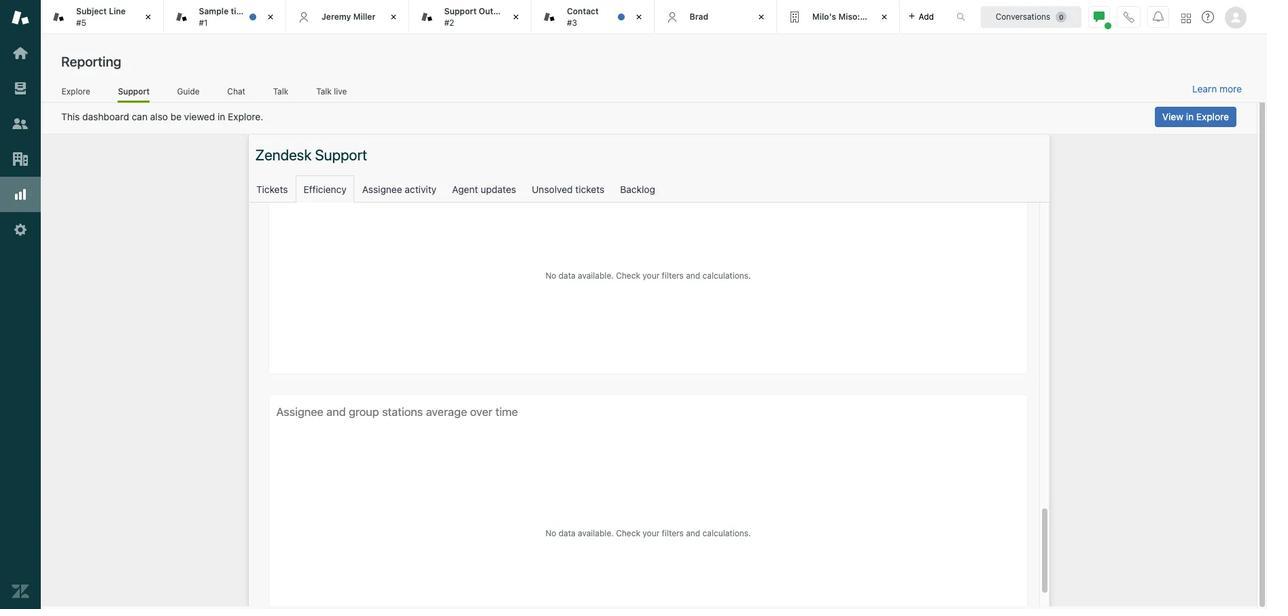 Task type: locate. For each thing, give the bounding box(es) containing it.
talk live
[[316, 86, 347, 96]]

view in explore button
[[1155, 107, 1237, 127]]

0 vertical spatial explore
[[62, 86, 90, 96]]

close image inside #1 "tab"
[[264, 10, 278, 24]]

support
[[444, 6, 477, 16], [118, 86, 150, 96]]

miller
[[353, 11, 376, 22]]

4 tab from the left
[[777, 0, 900, 34]]

explore
[[62, 86, 90, 96], [1197, 111, 1230, 122]]

learn
[[1193, 83, 1218, 95]]

guide
[[177, 86, 200, 96]]

get help image
[[1203, 11, 1215, 23]]

this
[[61, 111, 80, 122]]

admin image
[[12, 221, 29, 239]]

brad
[[690, 11, 709, 22]]

2 close image from the left
[[509, 10, 523, 24]]

learn more
[[1193, 83, 1243, 95]]

#3
[[567, 17, 578, 28]]

close image left jeremy
[[264, 10, 278, 24]]

support up #2
[[444, 6, 477, 16]]

0 horizontal spatial support
[[118, 86, 150, 96]]

1 horizontal spatial in
[[1187, 111, 1194, 122]]

learn more link
[[1193, 83, 1243, 95]]

jeremy
[[322, 11, 351, 22]]

#5
[[76, 17, 86, 28]]

1 vertical spatial explore
[[1197, 111, 1230, 122]]

1 horizontal spatial talk
[[316, 86, 332, 96]]

1 horizontal spatial support
[[444, 6, 477, 16]]

zendesk products image
[[1182, 13, 1192, 23]]

guide link
[[177, 86, 200, 101]]

customers image
[[12, 115, 29, 133]]

tab containing contact
[[532, 0, 655, 34]]

3 tab from the left
[[532, 0, 655, 34]]

in
[[218, 111, 225, 122], [1187, 111, 1194, 122]]

close image left add popup button
[[878, 10, 891, 24]]

line
[[109, 6, 126, 16]]

2 in from the left
[[1187, 111, 1194, 122]]

1 close image from the left
[[264, 10, 278, 24]]

2 close image from the left
[[387, 10, 400, 24]]

this dashboard can also be viewed in explore.
[[61, 111, 263, 122]]

jeremy miller tab
[[286, 0, 409, 34]]

contact
[[567, 6, 599, 16]]

0 vertical spatial support
[[444, 6, 477, 16]]

1 tab from the left
[[41, 0, 164, 34]]

1 horizontal spatial explore
[[1197, 111, 1230, 122]]

2 talk from the left
[[316, 86, 332, 96]]

in right 'view'
[[1187, 111, 1194, 122]]

outreach
[[479, 6, 516, 16]]

1 in from the left
[[218, 111, 225, 122]]

1 talk from the left
[[273, 86, 289, 96]]

close image right brad
[[755, 10, 769, 24]]

1 horizontal spatial close image
[[509, 10, 523, 24]]

close image right contact #3
[[632, 10, 646, 24]]

tab
[[41, 0, 164, 34], [409, 0, 532, 34], [532, 0, 655, 34], [777, 0, 900, 34]]

close image
[[141, 10, 155, 24], [387, 10, 400, 24], [755, 10, 769, 24], [878, 10, 891, 24]]

support inside the 'support outreach #2'
[[444, 6, 477, 16]]

explore link
[[61, 86, 91, 101]]

close image right line
[[141, 10, 155, 24]]

0 horizontal spatial in
[[218, 111, 225, 122]]

#1 tab
[[164, 0, 286, 34]]

3 close image from the left
[[632, 10, 646, 24]]

1 vertical spatial support
[[118, 86, 150, 96]]

notifications image
[[1154, 11, 1164, 22]]

viewed
[[184, 111, 215, 122]]

explore.
[[228, 111, 263, 122]]

talk inside 'link'
[[273, 86, 289, 96]]

close image
[[264, 10, 278, 24], [509, 10, 523, 24], [632, 10, 646, 24]]

3 close image from the left
[[755, 10, 769, 24]]

talk right chat
[[273, 86, 289, 96]]

in inside button
[[1187, 111, 1194, 122]]

talk left live on the top
[[316, 86, 332, 96]]

support up can
[[118, 86, 150, 96]]

explore up this at the top of the page
[[62, 86, 90, 96]]

2 tab from the left
[[409, 0, 532, 34]]

support outreach #2
[[444, 6, 516, 28]]

0 horizontal spatial talk
[[273, 86, 289, 96]]

2 horizontal spatial close image
[[632, 10, 646, 24]]

talk
[[273, 86, 289, 96], [316, 86, 332, 96]]

close image right miller
[[387, 10, 400, 24]]

in right viewed
[[218, 111, 225, 122]]

close image left #3
[[509, 10, 523, 24]]

0 horizontal spatial close image
[[264, 10, 278, 24]]

#2
[[444, 17, 455, 28]]

explore down the learn more "link"
[[1197, 111, 1230, 122]]

support for support
[[118, 86, 150, 96]]



Task type: describe. For each thing, give the bounding box(es) containing it.
#1
[[199, 17, 208, 28]]

chat link
[[227, 86, 246, 101]]

main element
[[0, 0, 41, 609]]

button displays agent's chat status as online. image
[[1094, 11, 1105, 22]]

chat
[[227, 86, 246, 96]]

close image inside jeremy miller tab
[[387, 10, 400, 24]]

be
[[171, 111, 182, 122]]

more
[[1220, 83, 1243, 95]]

live
[[334, 86, 347, 96]]

talk link
[[273, 86, 289, 101]]

close image for #1
[[264, 10, 278, 24]]

jeremy miller
[[322, 11, 376, 22]]

can
[[132, 111, 148, 122]]

talk live link
[[316, 86, 348, 101]]

dashboard
[[82, 111, 129, 122]]

add
[[919, 11, 935, 21]]

talk for talk live
[[316, 86, 332, 96]]

subject line #5
[[76, 6, 126, 28]]

tabs tab list
[[41, 0, 943, 34]]

brad tab
[[655, 0, 777, 34]]

view in explore
[[1163, 111, 1230, 122]]

support link
[[118, 86, 150, 103]]

zendesk image
[[12, 583, 29, 601]]

conversations button
[[981, 6, 1082, 28]]

close image for #3
[[632, 10, 646, 24]]

add button
[[900, 0, 943, 33]]

support for support outreach #2
[[444, 6, 477, 16]]

organizations image
[[12, 150, 29, 168]]

conversations
[[996, 11, 1051, 21]]

reporting
[[61, 54, 121, 69]]

subject
[[76, 6, 107, 16]]

also
[[150, 111, 168, 122]]

view
[[1163, 111, 1184, 122]]

views image
[[12, 80, 29, 97]]

contact #3
[[567, 6, 599, 28]]

explore inside button
[[1197, 111, 1230, 122]]

zendesk support image
[[12, 9, 29, 27]]

0 horizontal spatial explore
[[62, 86, 90, 96]]

1 close image from the left
[[141, 10, 155, 24]]

talk for talk
[[273, 86, 289, 96]]

get started image
[[12, 44, 29, 62]]

close image inside brad tab
[[755, 10, 769, 24]]

tab containing support outreach
[[409, 0, 532, 34]]

reporting image
[[12, 186, 29, 203]]

tab containing subject line
[[41, 0, 164, 34]]

4 close image from the left
[[878, 10, 891, 24]]



Task type: vqa. For each thing, say whether or not it's contained in the screenshot.
Solve
no



